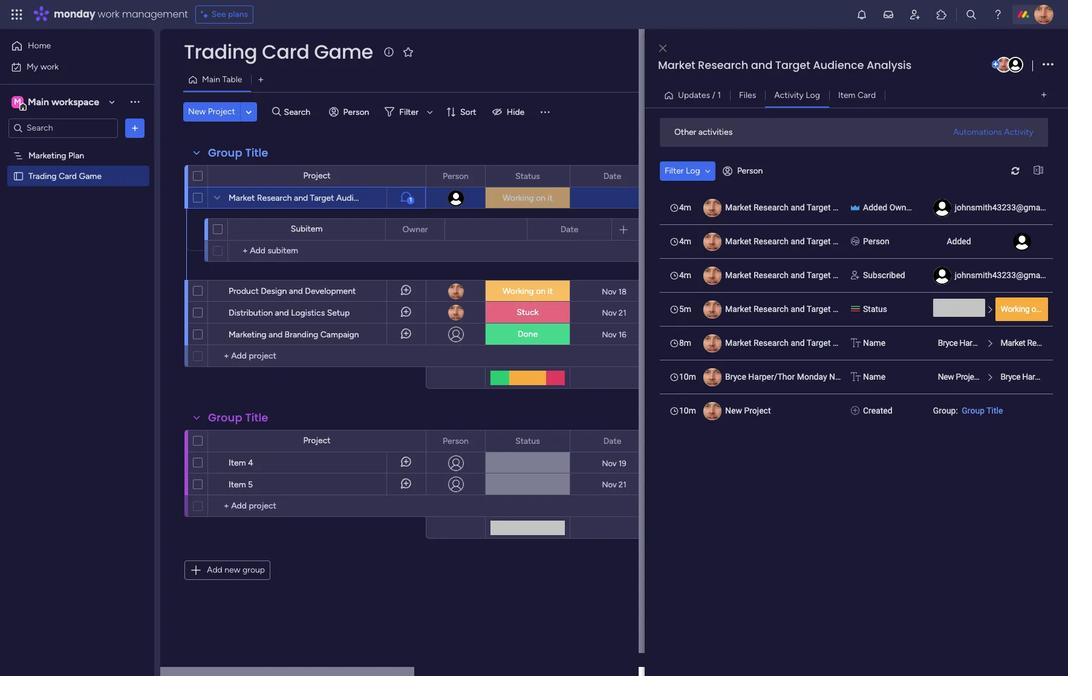 Task type: locate. For each thing, give the bounding box(es) containing it.
add view image
[[259, 75, 263, 84], [1042, 91, 1047, 100]]

log down other
[[686, 165, 700, 176]]

harper/thor
[[960, 338, 1004, 348], [749, 372, 795, 381], [1023, 372, 1066, 381]]

trading card game up the table
[[184, 38, 373, 65]]

group up item 4
[[208, 410, 242, 425]]

1 vertical spatial new project
[[938, 372, 981, 381]]

1 vertical spatial activity
[[1004, 127, 1034, 137]]

activity
[[775, 90, 804, 100], [1004, 127, 1034, 137]]

dapulse text column image
[[851, 337, 861, 349]]

name right dapulse text column image at the bottom right of the page
[[863, 372, 886, 381]]

person button
[[324, 102, 377, 122], [718, 161, 770, 181]]

0 horizontal spatial trading card game
[[28, 171, 102, 181]]

0 vertical spatial nov 21
[[602, 308, 626, 317]]

angle down image right filter log
[[705, 167, 711, 175]]

trading up main table
[[184, 38, 257, 65]]

marketing for marketing plan
[[28, 150, 66, 161]]

0 horizontal spatial marketing
[[28, 150, 66, 161]]

v2 search image
[[272, 105, 281, 119]]

1 horizontal spatial person button
[[718, 161, 770, 181]]

1 vertical spatial on
[[536, 286, 546, 296]]

analysis up item card
[[867, 57, 912, 73]]

0 vertical spatial person button
[[324, 102, 377, 122]]

log for filter log
[[686, 165, 700, 176]]

2 vertical spatial working on it
[[1001, 304, 1047, 314]]

item left 4
[[229, 458, 246, 468]]

bryce harper/thor monday night pro
[[938, 338, 1068, 348]]

Search field
[[281, 103, 317, 120]]

1 horizontal spatial harper/thor
[[960, 338, 1004, 348]]

working on it
[[503, 193, 553, 203], [503, 286, 553, 296], [1001, 304, 1047, 314]]

trading inside list box
[[28, 171, 57, 181]]

angle down image left v2 search image
[[246, 107, 252, 116]]

market research and target audience analysis down new crown image
[[725, 236, 902, 246]]

main right workspace icon
[[28, 96, 49, 107]]

item down market research and target audience analysis field
[[838, 90, 856, 100]]

on
[[536, 193, 546, 203], [536, 286, 546, 296], [1032, 304, 1041, 314]]

card for trading card game field
[[262, 38, 309, 65]]

0 vertical spatial trading card game
[[184, 38, 373, 65]]

2 group title field from the top
[[205, 410, 271, 426]]

2 person field from the top
[[440, 435, 472, 448]]

item for item card
[[838, 90, 856, 100]]

2 horizontal spatial harper/thor
[[1023, 372, 1066, 381]]

nov 18
[[602, 287, 627, 296]]

filter log button
[[660, 161, 715, 181]]

filter left arrow down icon
[[400, 107, 419, 117]]

owner
[[890, 202, 914, 212], [403, 224, 428, 234]]

audience down v2 multiple person column 'image'
[[833, 270, 868, 280]]

1 right /
[[718, 90, 721, 100]]

1 status field from the top
[[513, 170, 543, 183]]

21
[[619, 308, 626, 317], [619, 480, 626, 489]]

new inside button
[[188, 106, 206, 117]]

audience inside field
[[813, 57, 864, 73]]

trading
[[184, 38, 257, 65], [28, 171, 57, 181]]

trading right public board image
[[28, 171, 57, 181]]

target inside field
[[775, 57, 811, 73]]

3 4m from the top
[[679, 270, 692, 280]]

0 vertical spatial date
[[604, 171, 622, 181]]

1 vertical spatial new
[[938, 372, 954, 381]]

add view image down options image on the right top of page
[[1042, 91, 1047, 100]]

group title field for person
[[205, 410, 271, 426]]

marketing for marketing and branding campaign
[[229, 330, 267, 340]]

0 vertical spatial 21
[[619, 308, 626, 317]]

table
[[222, 74, 242, 85]]

list box containing 4m
[[660, 190, 1068, 427]]

4 nov from the top
[[602, 459, 617, 468]]

21 down 19 on the bottom of the page
[[619, 480, 626, 489]]

nov left 16
[[602, 330, 617, 339]]

game down plan
[[79, 171, 102, 181]]

1 horizontal spatial 1
[[718, 90, 721, 100]]

person button down the activities
[[718, 161, 770, 181]]

bryce harper/thor m
[[1001, 372, 1068, 381]]

2 + add project text field from the top
[[214, 499, 312, 514]]

+ Add project text field
[[214, 349, 312, 364], [214, 499, 312, 514]]

status for date
[[516, 436, 540, 446]]

target for person
[[807, 236, 831, 246]]

status field for date
[[513, 435, 543, 448]]

0 horizontal spatial 1
[[410, 197, 412, 204]]

name right dapulse text column icon
[[863, 338, 886, 348]]

1 vertical spatial date
[[561, 224, 579, 234]]

1 horizontal spatial james peterson image
[[1035, 5, 1054, 24]]

filter log
[[665, 165, 700, 176]]

filter inside 'button'
[[665, 165, 684, 176]]

1 johnsmith43233@gmail.com from the top
[[955, 202, 1064, 212]]

analysis for added owner
[[870, 202, 902, 212]]

new
[[188, 106, 206, 117], [938, 372, 954, 381], [725, 406, 742, 415]]

0 vertical spatial item
[[838, 90, 856, 100]]

0 vertical spatial add view image
[[259, 75, 263, 84]]

nov left '18'
[[602, 287, 617, 296]]

analysis right new crown image
[[870, 202, 902, 212]]

it
[[548, 193, 553, 203], [548, 286, 553, 296], [1043, 304, 1047, 314]]

work right monday
[[98, 7, 120, 21]]

0 horizontal spatial owner
[[403, 224, 428, 234]]

2 vertical spatial date field
[[601, 435, 625, 448]]

analysis
[[867, 57, 912, 73], [374, 193, 405, 203], [870, 202, 902, 212], [870, 236, 902, 246], [870, 270, 902, 280], [870, 304, 902, 314], [870, 338, 902, 348]]

main left the table
[[202, 74, 220, 85]]

market research and target audience analysis up the bryce harper/thor monday night promo
[[725, 338, 902, 348]]

monday
[[1005, 338, 1034, 348], [797, 372, 827, 381]]

2 vertical spatial new
[[725, 406, 742, 415]]

10m for bryce harper/thor monday night promo
[[679, 372, 696, 381]]

1 horizontal spatial card
[[262, 38, 309, 65]]

0 horizontal spatial m
[[14, 96, 21, 107]]

1 horizontal spatial bryce
[[938, 338, 958, 348]]

date
[[604, 171, 622, 181], [561, 224, 579, 234], [604, 436, 622, 446]]

group title field up item 4
[[205, 410, 271, 426]]

Owner field
[[400, 223, 431, 236]]

market research and target audience analysis for added owner
[[725, 202, 902, 212]]

2 vertical spatial card
[[59, 171, 77, 181]]

audience down v2 surface invite icon
[[833, 304, 868, 314]]

1 horizontal spatial main
[[202, 74, 220, 85]]

0 vertical spatial name
[[863, 338, 886, 348]]

1 horizontal spatial trading card game
[[184, 38, 373, 65]]

Person field
[[440, 170, 472, 183], [440, 435, 472, 448]]

title
[[245, 145, 268, 160], [987, 406, 1003, 415], [245, 410, 268, 425]]

other
[[675, 127, 697, 137]]

marketing inside list box
[[28, 150, 66, 161]]

1 vertical spatial item
[[229, 458, 246, 468]]

0 vertical spatial on
[[536, 193, 546, 203]]

1 vertical spatial filter
[[665, 165, 684, 176]]

my work button
[[7, 57, 130, 77]]

johnsmith43233@gmail.com image
[[1008, 57, 1024, 73]]

market research and target audience analysis up subitem
[[229, 193, 405, 203]]

group title down new project button
[[208, 145, 268, 160]]

new project button
[[183, 102, 240, 122]]

1 vertical spatial trading card game
[[28, 171, 102, 181]]

m
[[14, 96, 21, 107], [1068, 372, 1068, 381]]

5 nov from the top
[[602, 480, 617, 489]]

marketing left plan
[[28, 150, 66, 161]]

Market Research and Target Audience Analysis field
[[655, 57, 990, 73]]

main inside button
[[202, 74, 220, 85]]

group for person
[[208, 145, 242, 160]]

trading card game
[[184, 38, 373, 65], [28, 171, 102, 181]]

group title field for date
[[205, 145, 271, 161]]

add view image right the table
[[259, 75, 263, 84]]

activity log
[[775, 90, 820, 100]]

2 horizontal spatial new
[[938, 372, 954, 381]]

item left the 5
[[229, 480, 246, 490]]

target
[[775, 57, 811, 73], [310, 193, 334, 203], [807, 202, 831, 212], [807, 236, 831, 246], [807, 270, 831, 280], [807, 304, 831, 314], [807, 338, 831, 348]]

dapulse plus image
[[851, 404, 860, 417]]

option
[[0, 145, 154, 147]]

1 horizontal spatial angle down image
[[705, 167, 711, 175]]

1 horizontal spatial added
[[947, 236, 971, 246]]

m left main workspace
[[14, 96, 21, 107]]

2 21 from the top
[[619, 480, 626, 489]]

group title for person
[[208, 145, 268, 160]]

0 horizontal spatial card
[[59, 171, 77, 181]]

1 horizontal spatial list box
[[660, 190, 1068, 427]]

market research and target audience analysis for status
[[725, 304, 902, 314]]

new project
[[188, 106, 235, 117], [938, 372, 981, 381], [725, 406, 771, 415]]

night left pro
[[1036, 338, 1055, 348]]

nov down nov 19 on the bottom
[[602, 480, 617, 489]]

name
[[863, 338, 886, 348], [863, 372, 886, 381]]

close image
[[659, 44, 667, 53]]

card
[[262, 38, 309, 65], [858, 90, 876, 100], [59, 171, 77, 181]]

main
[[202, 74, 220, 85], [28, 96, 49, 107]]

1 horizontal spatial game
[[314, 38, 373, 65]]

1 vertical spatial johnsmith43233@gmail.com
[[955, 270, 1064, 280]]

2 vertical spatial working
[[1001, 304, 1030, 314]]

person button right 'search' field
[[324, 102, 377, 122]]

item for item 4
[[229, 458, 246, 468]]

1 vertical spatial owner
[[403, 224, 428, 234]]

0 horizontal spatial trading
[[28, 171, 57, 181]]

Group Title field
[[205, 145, 271, 161], [205, 410, 271, 426]]

angle down image inside filter log 'button'
[[705, 167, 711, 175]]

filter inside "popup button"
[[400, 107, 419, 117]]

export to excel image
[[1029, 166, 1048, 175]]

2 vertical spatial on
[[1032, 304, 1041, 314]]

workspace selection element
[[11, 95, 101, 110]]

1 4m from the top
[[679, 202, 692, 212]]

1 horizontal spatial m
[[1068, 372, 1068, 381]]

0 horizontal spatial list box
[[0, 143, 154, 350]]

person inside list box
[[863, 236, 890, 246]]

21 down '18'
[[619, 308, 626, 317]]

night left dapulse text column image at the bottom right of the page
[[830, 372, 850, 381]]

group right group:
[[962, 406, 985, 415]]

monday up bryce harper/thor m
[[1005, 338, 1034, 348]]

1 vertical spatial 10m
[[679, 406, 696, 415]]

inbox image
[[883, 8, 895, 21]]

19
[[619, 459, 627, 468]]

1 vertical spatial status
[[863, 304, 888, 314]]

Search in workspace field
[[25, 121, 101, 135]]

monday left dapulse text column image at the bottom right of the page
[[797, 372, 827, 381]]

night for promo
[[830, 372, 850, 381]]

group for date
[[208, 410, 242, 425]]

2 nov 21 from the top
[[602, 480, 626, 489]]

2 vertical spatial it
[[1043, 304, 1047, 314]]

harper/thor for bryce harper/thor m
[[1023, 372, 1066, 381]]

1 vertical spatial marketing
[[229, 330, 267, 340]]

group: group title
[[933, 406, 1003, 415]]

research
[[698, 57, 749, 73], [257, 193, 292, 203], [754, 202, 789, 212], [754, 236, 789, 246], [754, 270, 789, 280], [754, 304, 789, 314], [754, 338, 789, 348], [1028, 338, 1061, 348]]

subitem
[[291, 224, 323, 234]]

nov for item 5
[[602, 480, 617, 489]]

card inside button
[[858, 90, 876, 100]]

audience left 1 button
[[336, 193, 372, 203]]

1 vertical spatial working on it
[[503, 286, 553, 296]]

0 vertical spatial new project
[[188, 106, 235, 117]]

james peterson image
[[1035, 5, 1054, 24], [996, 57, 1012, 73]]

v2 surface invite image
[[851, 269, 860, 282]]

0 vertical spatial m
[[14, 96, 21, 107]]

audience up dapulse text column image at the bottom right of the page
[[833, 338, 868, 348]]

game inside list box
[[79, 171, 102, 181]]

0 horizontal spatial person button
[[324, 102, 377, 122]]

dapulse text column image
[[851, 371, 861, 383]]

market research and target audience analysis up v2 multiple person column 'image'
[[725, 202, 902, 212]]

market research and target audience analysis
[[658, 57, 912, 73], [229, 193, 405, 203], [725, 202, 902, 212], [725, 236, 902, 246], [725, 270, 902, 280], [725, 304, 902, 314], [725, 338, 902, 348]]

1 group title field from the top
[[205, 145, 271, 161]]

my
[[27, 61, 38, 72]]

analysis right dapulse text column icon
[[870, 338, 902, 348]]

1 vertical spatial status field
[[513, 435, 543, 448]]

select product image
[[11, 8, 23, 21]]

Status field
[[513, 170, 543, 183], [513, 435, 543, 448]]

working
[[503, 193, 534, 203], [503, 286, 534, 296], [1001, 304, 1030, 314]]

menu image
[[539, 106, 551, 118]]

bryce
[[938, 338, 958, 348], [725, 372, 746, 381], [1001, 372, 1021, 381]]

johnsmith43233@gmail.com link
[[955, 202, 1064, 212], [955, 270, 1064, 280]]

1 nov from the top
[[602, 287, 617, 296]]

work for monday
[[98, 7, 120, 21]]

market research and target audience analysis down v2 surface invite icon
[[725, 304, 902, 314]]

1 group title from the top
[[208, 145, 268, 160]]

status field for person
[[513, 170, 543, 183]]

work right my at the top
[[40, 61, 59, 72]]

activity up refresh icon in the top right of the page
[[1004, 127, 1034, 137]]

list box
[[0, 143, 154, 350], [660, 190, 1068, 427]]

analysis for subscribed
[[870, 270, 902, 280]]

1 horizontal spatial add view image
[[1042, 91, 1047, 100]]

work inside button
[[40, 61, 59, 72]]

group
[[243, 565, 265, 575]]

dapulse drag 2 image
[[647, 339, 651, 353]]

1 vertical spatial date field
[[558, 223, 582, 236]]

2 horizontal spatial bryce
[[1001, 372, 1021, 381]]

workspace image
[[11, 95, 24, 109]]

+ Add subitem text field
[[234, 244, 331, 258]]

audience down new crown image
[[833, 236, 868, 246]]

2 name from the top
[[863, 372, 886, 381]]

james peterson image left options image on the right top of page
[[996, 57, 1012, 73]]

log inside button
[[806, 90, 820, 100]]

nov for marketing and branding campaign
[[602, 330, 617, 339]]

group down new project button
[[208, 145, 242, 160]]

night
[[1036, 338, 1055, 348], [830, 372, 850, 381]]

m down an in the right of the page
[[1068, 372, 1068, 381]]

0 vertical spatial + add project text field
[[214, 349, 312, 364]]

nov 21 down nov 18
[[602, 308, 626, 317]]

0 vertical spatial angle down image
[[246, 107, 252, 116]]

2 4m from the top
[[679, 236, 692, 246]]

game
[[314, 38, 373, 65], [79, 171, 102, 181]]

2 vertical spatial item
[[229, 480, 246, 490]]

marketing down distribution
[[229, 330, 267, 340]]

0 horizontal spatial filter
[[400, 107, 419, 117]]

audience for subscribed
[[833, 270, 868, 280]]

0 vertical spatial log
[[806, 90, 820, 100]]

1 vertical spatial group title field
[[205, 410, 271, 426]]

0 horizontal spatial bryce
[[725, 372, 746, 381]]

analysis right v2 surface invite icon
[[870, 270, 902, 280]]

apps image
[[936, 8, 948, 21]]

monday
[[54, 7, 95, 21]]

1 vertical spatial + add project text field
[[214, 499, 312, 514]]

audience for status
[[833, 304, 868, 314]]

Date field
[[601, 170, 625, 183], [558, 223, 582, 236], [601, 435, 625, 448]]

group
[[208, 145, 242, 160], [962, 406, 985, 415], [208, 410, 242, 425]]

analysis down 'subscribed'
[[870, 304, 902, 314]]

0 vertical spatial monday
[[1005, 338, 1034, 348]]

market research and target audience analysis down v2 multiple person column 'image'
[[725, 270, 902, 280]]

added for added owner
[[863, 202, 888, 212]]

market research and target audience analysis up activity log
[[658, 57, 912, 73]]

working on it inside list box
[[1001, 304, 1047, 314]]

1 vertical spatial johnsmith43233@gmail.com link
[[955, 270, 1064, 280]]

updates
[[678, 90, 710, 100]]

10m
[[679, 372, 696, 381], [679, 406, 696, 415]]

+ add project text field down the 5
[[214, 499, 312, 514]]

group title up item 4
[[208, 410, 268, 425]]

other activities
[[675, 127, 733, 137]]

market research and target audience analysis for person
[[725, 236, 902, 246]]

0 vertical spatial johnsmith43233@gmail.com
[[955, 202, 1064, 212]]

+ add project text field down marketing and branding campaign
[[214, 349, 312, 364]]

market
[[658, 57, 695, 73], [229, 193, 255, 203], [725, 202, 752, 212], [725, 236, 752, 246], [725, 270, 752, 280], [725, 304, 752, 314], [725, 338, 752, 348], [1001, 338, 1026, 348]]

1 name from the top
[[863, 338, 886, 348]]

activity right "files"
[[775, 90, 804, 100]]

0 vertical spatial working
[[503, 193, 534, 203]]

owner right new crown image
[[890, 202, 914, 212]]

owner down 1 button
[[403, 224, 428, 234]]

owner inside field
[[403, 224, 428, 234]]

market inside field
[[658, 57, 695, 73]]

1 vertical spatial trading
[[28, 171, 57, 181]]

log down market research and target audience analysis field
[[806, 90, 820, 100]]

2 vertical spatial date
[[604, 436, 622, 446]]

1 horizontal spatial work
[[98, 7, 120, 21]]

date field for status
[[601, 170, 625, 183]]

0 horizontal spatial work
[[40, 61, 59, 72]]

2 vertical spatial status
[[516, 436, 540, 446]]

analysis right v2 multiple person column 'image'
[[870, 236, 902, 246]]

1 horizontal spatial marketing
[[229, 330, 267, 340]]

2 status field from the top
[[513, 435, 543, 448]]

added
[[863, 202, 888, 212], [947, 236, 971, 246]]

0 vertical spatial activity
[[775, 90, 804, 100]]

1 horizontal spatial log
[[806, 90, 820, 100]]

nov 21 down nov 19 on the bottom
[[602, 480, 626, 489]]

10m for new project
[[679, 406, 696, 415]]

johnsmith43233@gmail.com
[[955, 202, 1064, 212], [955, 270, 1064, 280]]

0 vertical spatial 10m
[[679, 372, 696, 381]]

audience up item card
[[813, 57, 864, 73]]

trading card game down marketing plan at the left
[[28, 171, 102, 181]]

help image
[[992, 8, 1004, 21]]

main for main workspace
[[28, 96, 49, 107]]

0 vertical spatial night
[[1036, 338, 1055, 348]]

1 vertical spatial person button
[[718, 161, 770, 181]]

james peterson image right help icon in the right top of the page
[[1035, 5, 1054, 24]]

0 horizontal spatial night
[[830, 372, 850, 381]]

0 horizontal spatial new
[[188, 106, 206, 117]]

stuck
[[517, 307, 539, 318]]

2 vertical spatial new project
[[725, 406, 771, 415]]

branding
[[285, 330, 318, 340]]

2 10m from the top
[[679, 406, 696, 415]]

game left show board description 'icon'
[[314, 38, 373, 65]]

angle down image
[[246, 107, 252, 116], [705, 167, 711, 175]]

project
[[208, 106, 235, 117], [303, 171, 331, 181], [956, 372, 981, 381], [744, 406, 771, 415], [303, 436, 331, 446]]

add to favorites image
[[402, 46, 414, 58]]

18
[[619, 287, 627, 296]]

added for added
[[947, 236, 971, 246]]

new
[[225, 565, 240, 575]]

1 10m from the top
[[679, 372, 696, 381]]

item
[[838, 90, 856, 100], [229, 458, 246, 468], [229, 480, 246, 490]]

nov down nov 18
[[602, 308, 617, 317]]

item inside button
[[838, 90, 856, 100]]

3 nov from the top
[[602, 330, 617, 339]]

plans
[[228, 9, 248, 19]]

0 horizontal spatial game
[[79, 171, 102, 181]]

2 group title from the top
[[208, 410, 268, 425]]

nov left 19 on the bottom of the page
[[602, 459, 617, 468]]

1 up owner field
[[410, 197, 412, 204]]

1 vertical spatial game
[[79, 171, 102, 181]]

1 vertical spatial card
[[858, 90, 876, 100]]

1 vertical spatial 21
[[619, 480, 626, 489]]

0 vertical spatial status
[[516, 171, 540, 181]]

filter down other
[[665, 165, 684, 176]]

group title field down new project button
[[205, 145, 271, 161]]

audience up v2 multiple person column 'image'
[[833, 202, 868, 212]]

audience
[[813, 57, 864, 73], [336, 193, 372, 203], [833, 202, 868, 212], [833, 236, 868, 246], [833, 270, 868, 280], [833, 304, 868, 314], [833, 338, 868, 348]]

2 horizontal spatial new project
[[938, 372, 981, 381]]

item card
[[838, 90, 876, 100]]

log inside 'button'
[[686, 165, 700, 176]]

main inside workspace selection element
[[28, 96, 49, 107]]

bryce for bryce harper/thor monday night pro
[[938, 338, 958, 348]]

marketing
[[28, 150, 66, 161], [229, 330, 267, 340]]

automations
[[954, 127, 1002, 137]]

filter
[[400, 107, 419, 117], [665, 165, 684, 176]]

m inside list box
[[1068, 372, 1068, 381]]



Task type: vqa. For each thing, say whether or not it's contained in the screenshot.
Align icon
no



Task type: describe. For each thing, give the bounding box(es) containing it.
1 + add project text field from the top
[[214, 349, 312, 364]]

title for person
[[245, 145, 268, 160]]

marketing and branding campaign
[[229, 330, 359, 340]]

main for main table
[[202, 74, 220, 85]]

add new group button
[[185, 561, 270, 580]]

analysis up owner field
[[374, 193, 405, 203]]

invite members image
[[909, 8, 921, 21]]

activities
[[699, 127, 733, 137]]

plan
[[68, 150, 84, 161]]

item for item 5
[[229, 480, 246, 490]]

bryce harper/thor monday night promo
[[725, 372, 877, 381]]

product
[[229, 286, 259, 296]]

harper/thor for bryce harper/thor monday night pro
[[960, 338, 1004, 348]]

add
[[207, 565, 223, 575]]

target for added owner
[[807, 202, 831, 212]]

0 vertical spatial working on it
[[503, 193, 553, 203]]

0 horizontal spatial add view image
[[259, 75, 263, 84]]

card for item card button
[[858, 90, 876, 100]]

audience for added owner
[[833, 202, 868, 212]]

date for status
[[604, 171, 622, 181]]

workspace options image
[[129, 96, 141, 108]]

subscribed
[[863, 270, 906, 280]]

list box containing marketing plan
[[0, 143, 154, 350]]

1 vertical spatial add view image
[[1042, 91, 1047, 100]]

see plans button
[[195, 5, 254, 24]]

market research and target audience analysis for subscribed
[[725, 270, 902, 280]]

1 vertical spatial it
[[548, 286, 553, 296]]

distribution and logistics setup
[[229, 308, 350, 318]]

item 4
[[229, 458, 253, 468]]

my work
[[27, 61, 59, 72]]

filter for filter log
[[665, 165, 684, 176]]

analysis for person
[[870, 236, 902, 246]]

activity log button
[[765, 86, 829, 105]]

target for status
[[807, 304, 831, 314]]

audience for name
[[833, 338, 868, 348]]

options image
[[129, 122, 141, 134]]

filter button
[[380, 102, 437, 122]]

Trading Card Game field
[[181, 38, 376, 65]]

group title for date
[[208, 410, 268, 425]]

date for owner
[[561, 224, 579, 234]]

0 vertical spatial james peterson image
[[1035, 5, 1054, 24]]

1 horizontal spatial activity
[[1004, 127, 1034, 137]]

research inside field
[[698, 57, 749, 73]]

4m for added owner
[[679, 202, 692, 212]]

1 nov 21 from the top
[[602, 308, 626, 317]]

log for activity log
[[806, 90, 820, 100]]

nov 19
[[602, 459, 627, 468]]

project inside button
[[208, 106, 235, 117]]

automations activity
[[954, 127, 1034, 137]]

0 horizontal spatial angle down image
[[246, 107, 252, 116]]

monday for pro
[[1005, 338, 1034, 348]]

marketing plan
[[28, 150, 84, 161]]

status for person
[[516, 171, 540, 181]]

arrow down image
[[423, 105, 437, 119]]

hide button
[[487, 102, 532, 122]]

analysis for status
[[870, 304, 902, 314]]

harper/thor for bryce harper/thor monday night promo
[[749, 372, 795, 381]]

4
[[248, 458, 253, 468]]

and inside field
[[751, 57, 773, 73]]

group:
[[933, 406, 958, 415]]

0 vertical spatial game
[[314, 38, 373, 65]]

4m for subscribed
[[679, 270, 692, 280]]

market research and target audience analysis for name
[[725, 338, 902, 348]]

created
[[863, 406, 893, 415]]

sort button
[[441, 102, 484, 122]]

monday work management
[[54, 7, 188, 21]]

target for subscribed
[[807, 270, 831, 280]]

nov for product design and development
[[602, 287, 617, 296]]

5m
[[679, 304, 692, 314]]

done
[[518, 329, 538, 339]]

5
[[248, 480, 253, 490]]

16
[[619, 330, 627, 339]]

product design and development
[[229, 286, 356, 296]]

m inside workspace icon
[[14, 96, 21, 107]]

trading card game inside list box
[[28, 171, 102, 181]]

1 johnsmith43233@gmail.com link from the top
[[955, 202, 1064, 212]]

options image
[[1043, 57, 1054, 73]]

it inside list box
[[1043, 304, 1047, 314]]

1 vertical spatial working
[[503, 286, 534, 296]]

bryce for bryce harper/thor m
[[1001, 372, 1021, 381]]

title inside list box
[[987, 406, 1003, 415]]

setup
[[327, 308, 350, 318]]

1 horizontal spatial new project
[[725, 406, 771, 415]]

new crown image
[[851, 201, 860, 214]]

2 johnsmith43233@gmail.com link from the top
[[955, 270, 1064, 280]]

notifications image
[[856, 8, 868, 21]]

refresh image
[[1006, 166, 1025, 175]]

2 nov from the top
[[602, 308, 617, 317]]

home button
[[7, 36, 130, 56]]

audience for person
[[833, 236, 868, 246]]

filter for filter
[[400, 107, 419, 117]]

search everything image
[[966, 8, 978, 21]]

show board description image
[[382, 46, 396, 58]]

distribution
[[229, 308, 273, 318]]

0 horizontal spatial activity
[[775, 90, 804, 100]]

monday for promo
[[797, 372, 827, 381]]

item card button
[[829, 86, 885, 105]]

analysis for name
[[870, 338, 902, 348]]

public board image
[[13, 170, 24, 182]]

v2 multiple person column image
[[851, 235, 860, 248]]

home
[[28, 41, 51, 51]]

owner inside list box
[[890, 202, 914, 212]]

bryce for bryce harper/thor monday night promo
[[725, 372, 746, 381]]

nov 16
[[602, 330, 627, 339]]

work for my
[[40, 61, 59, 72]]

updates / 1 button
[[659, 86, 730, 105]]

market research an
[[1001, 338, 1068, 348]]

see plans
[[212, 9, 248, 19]]

analysis inside field
[[867, 57, 912, 73]]

/
[[712, 90, 716, 100]]

1 horizontal spatial new
[[725, 406, 742, 415]]

new project inside button
[[188, 106, 235, 117]]

main table
[[202, 74, 242, 85]]

1 21 from the top
[[619, 308, 626, 317]]

name for promo
[[863, 372, 886, 381]]

main table button
[[183, 70, 251, 90]]

title for date
[[245, 410, 268, 425]]

logistics
[[291, 308, 325, 318]]

date field for owner
[[558, 223, 582, 236]]

files button
[[730, 86, 765, 105]]

0 vertical spatial it
[[548, 193, 553, 203]]

1 vertical spatial james peterson image
[[996, 57, 1012, 73]]

market research and target audience analysis inside field
[[658, 57, 912, 73]]

night for pro
[[1036, 338, 1055, 348]]

1 vertical spatial 1
[[410, 197, 412, 204]]

main workspace
[[28, 96, 99, 107]]

development
[[305, 286, 356, 296]]

2 johnsmith43233@gmail.com from the top
[[955, 270, 1064, 280]]

promo
[[852, 372, 877, 381]]

item 5
[[229, 480, 253, 490]]

name for audience
[[863, 338, 886, 348]]

dapulse addbtn image
[[992, 60, 1000, 68]]

1 person field from the top
[[440, 170, 472, 183]]

8m
[[679, 338, 692, 348]]

added owner
[[863, 202, 914, 212]]

automations activity button
[[949, 123, 1039, 142]]

target for name
[[807, 338, 831, 348]]

4m for person
[[679, 236, 692, 246]]

1 button
[[387, 187, 426, 209]]

files
[[739, 90, 756, 100]]

management
[[122, 7, 188, 21]]

pro
[[1057, 338, 1068, 348]]

1 horizontal spatial trading
[[184, 38, 257, 65]]

add new group
[[207, 565, 265, 575]]

updates / 1
[[678, 90, 721, 100]]

0 vertical spatial 1
[[718, 90, 721, 100]]

an
[[1062, 338, 1068, 348]]

design
[[261, 286, 287, 296]]

sort
[[460, 107, 477, 117]]

group inside list box
[[962, 406, 985, 415]]

hide
[[507, 107, 525, 117]]

campaign
[[321, 330, 359, 340]]

see
[[212, 9, 226, 19]]

workspace
[[51, 96, 99, 107]]



